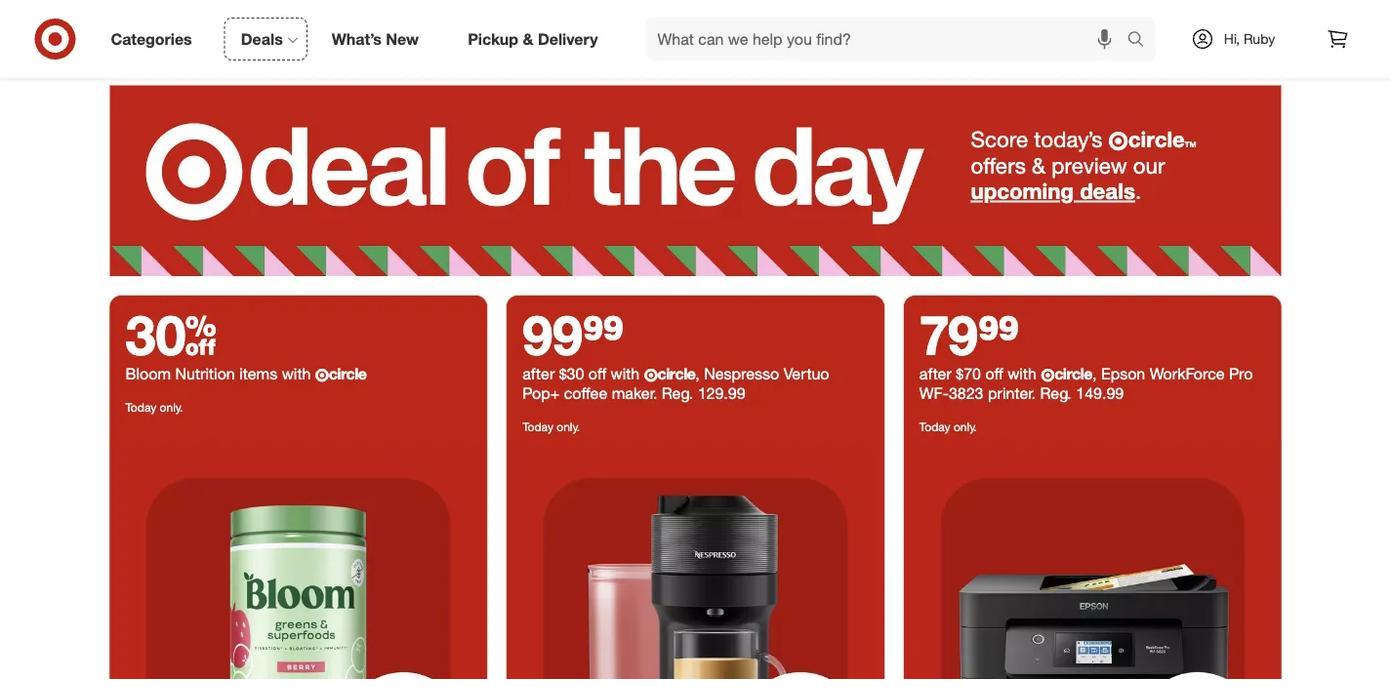 Task type: describe. For each thing, give the bounding box(es) containing it.
nutrition
[[175, 365, 235, 384]]

149.99
[[1077, 385, 1124, 404]]

.
[[1136, 178, 1142, 205]]

◎
[[1109, 130, 1129, 151]]

hi, ruby
[[1225, 30, 1276, 47]]

after $30 off with
[[523, 365, 644, 384]]

workforce
[[1150, 365, 1225, 384]]

pro
[[1230, 365, 1254, 384]]

categories link
[[94, 18, 217, 61]]

nespresso
[[704, 365, 780, 384]]

3823
[[949, 385, 984, 404]]

0 horizontal spatial today only.
[[126, 400, 183, 415]]

reg. inside ', epson workforce pro wf-3823 printer. reg. 149.99'
[[1041, 385, 1072, 404]]

reg. inside the , nespresso vertuo pop+ coffee maker. reg. 129.99
[[662, 385, 694, 404]]

today for 79
[[920, 420, 951, 434]]

, epson workforce pro wf-3823 printer. reg. 149.99
[[920, 365, 1254, 404]]

printer.
[[988, 385, 1036, 404]]

epson
[[1102, 365, 1146, 384]]

pickup & delivery link
[[451, 18, 623, 61]]

30
[[126, 302, 217, 368]]

tm
[[1186, 139, 1197, 149]]

search
[[1119, 31, 1166, 50]]

target deal of the day image for after $70 off with
[[904, 442, 1282, 680]]

1 99 from the left
[[523, 302, 583, 368]]

what's new link
[[315, 18, 444, 61]]

deals
[[1080, 178, 1136, 205]]

deals link
[[224, 18, 307, 61]]

$30
[[559, 365, 584, 384]]

hi,
[[1225, 30, 1241, 47]]

with for 79
[[1008, 365, 1037, 384]]

deals
[[241, 29, 283, 48]]

bloom
[[126, 365, 171, 384]]

, nespresso vertuo pop+ coffee maker. reg. 129.99
[[523, 365, 830, 404]]

0 horizontal spatial only.
[[160, 400, 183, 415]]

only. for 99
[[557, 420, 580, 434]]

wf-
[[920, 385, 949, 404]]

after for 99
[[523, 365, 555, 384]]

offers
[[971, 152, 1026, 179]]

today only. for 99 99
[[523, 420, 580, 434]]

1 with from the left
[[282, 365, 311, 384]]

$70
[[957, 365, 982, 384]]

What can we help you find? suggestions appear below search field
[[646, 18, 1132, 61]]

target image
[[575, 14, 637, 77]]

99 99
[[523, 302, 624, 368]]

today only. for 79 99
[[920, 420, 977, 434]]

bloom nutrition items with
[[126, 365, 315, 384]]

target deal of the day image for after $30 off with
[[507, 442, 885, 680]]



Task type: vqa. For each thing, say whether or not it's contained in the screenshot.
99
yes



Task type: locate. For each thing, give the bounding box(es) containing it.
only. down 3823
[[954, 420, 977, 434]]

circle for bloom nutrition items with
[[329, 365, 367, 384]]

today down bloom
[[126, 400, 157, 415]]

1 horizontal spatial &
[[1032, 152, 1046, 179]]

ruby
[[1244, 30, 1276, 47]]

pickup & delivery
[[468, 29, 598, 48]]

1 horizontal spatial reg.
[[1041, 385, 1072, 404]]

2 with from the left
[[611, 365, 640, 384]]

circle
[[1129, 125, 1186, 152], [329, 365, 367, 384], [658, 365, 696, 384], [1055, 365, 1093, 384]]

1 off from the left
[[589, 365, 607, 384]]

1 horizontal spatial today
[[523, 420, 554, 434]]

today only.
[[126, 400, 183, 415], [523, 420, 580, 434], [920, 420, 977, 434]]

only.
[[160, 400, 183, 415], [557, 420, 580, 434], [954, 420, 977, 434]]

2 reg. from the left
[[1041, 385, 1072, 404]]

circle inside the score today's ◎ circle tm offers & preview our upcoming deals .
[[1129, 125, 1186, 152]]

with right items at left
[[282, 365, 311, 384]]

1 horizontal spatial only.
[[557, 420, 580, 434]]

1 vertical spatial &
[[1032, 152, 1046, 179]]

, up 129.99
[[696, 365, 700, 384]]

pop+ coffee
[[523, 385, 608, 404]]

, inside the , nespresso vertuo pop+ coffee maker. reg. 129.99
[[696, 365, 700, 384]]

, inside ', epson workforce pro wf-3823 printer. reg. 149.99'
[[1093, 365, 1097, 384]]

1 horizontal spatial after
[[920, 365, 952, 384]]

1 horizontal spatial with
[[611, 365, 640, 384]]

0 vertical spatial &
[[523, 29, 534, 48]]

2 off from the left
[[986, 365, 1004, 384]]

2 after from the left
[[920, 365, 952, 384]]

after $70 off with
[[920, 365, 1041, 384]]

off for 79
[[986, 365, 1004, 384]]

1 horizontal spatial off
[[986, 365, 1004, 384]]

circle for after $30 off with
[[658, 365, 696, 384]]

0 horizontal spatial off
[[589, 365, 607, 384]]

after for 79
[[920, 365, 952, 384]]

today only. down bloom
[[126, 400, 183, 415]]

with up printer.
[[1008, 365, 1037, 384]]

0 horizontal spatial today
[[126, 400, 157, 415]]

0 horizontal spatial ,
[[696, 365, 700, 384]]

maker.
[[612, 385, 658, 404]]

& right pickup
[[523, 29, 534, 48]]

vertuo
[[784, 365, 830, 384]]

& inside the score today's ◎ circle tm offers & preview our upcoming deals .
[[1032, 152, 1046, 179]]

reg. left 149.99
[[1041, 385, 1072, 404]]

after up wf-
[[920, 365, 952, 384]]

79
[[920, 302, 979, 368]]

3 99 from the left
[[979, 302, 1020, 368]]

&
[[523, 29, 534, 48], [1032, 152, 1046, 179]]

2 horizontal spatial only.
[[954, 420, 977, 434]]

off for 99
[[589, 365, 607, 384]]

,
[[696, 365, 700, 384], [1093, 365, 1097, 384]]

& right the offers
[[1032, 152, 1046, 179]]

items
[[239, 365, 278, 384]]

0 horizontal spatial after
[[523, 365, 555, 384]]

score today's ◎ circle tm offers & preview our upcoming deals .
[[971, 125, 1197, 205]]

99
[[523, 302, 583, 368], [583, 302, 624, 368], [979, 302, 1020, 368]]

today only. down pop+ coffee
[[523, 420, 580, 434]]

2 horizontal spatial today
[[920, 420, 951, 434]]

off
[[589, 365, 607, 384], [986, 365, 1004, 384]]

what's new
[[332, 29, 419, 48]]

target deal of the day image for bloom nutrition items with
[[110, 442, 488, 680]]

circle up .
[[1129, 125, 1186, 152]]

99 up the maker.
[[583, 302, 624, 368]]

new
[[386, 29, 419, 48]]

2 99 from the left
[[583, 302, 624, 368]]

, up 149.99
[[1093, 365, 1097, 384]]

, for 99 99
[[696, 365, 700, 384]]

today down wf-
[[920, 420, 951, 434]]

2 , from the left
[[1093, 365, 1097, 384]]

129.99
[[698, 385, 746, 404]]

circle left nespresso
[[658, 365, 696, 384]]

2 horizontal spatial today only.
[[920, 420, 977, 434]]

only. down pop+ coffee
[[557, 420, 580, 434]]

1 , from the left
[[696, 365, 700, 384]]

delivery
[[538, 29, 598, 48]]

preview
[[1052, 152, 1128, 179]]

2 horizontal spatial with
[[1008, 365, 1037, 384]]

circle right items at left
[[329, 365, 367, 384]]

search button
[[1119, 18, 1166, 64]]

today only. down wf-
[[920, 420, 977, 434]]

1 reg. from the left
[[662, 385, 694, 404]]

1 after from the left
[[523, 365, 555, 384]]

reg.
[[662, 385, 694, 404], [1041, 385, 1072, 404]]

today
[[126, 400, 157, 415], [523, 420, 554, 434], [920, 420, 951, 434]]

79 99
[[920, 302, 1020, 368]]

0 horizontal spatial reg.
[[662, 385, 694, 404]]

score
[[971, 125, 1029, 152]]

off right $70
[[986, 365, 1004, 384]]

reg. right the maker.
[[662, 385, 694, 404]]

what's
[[332, 29, 382, 48]]

after up pop+ coffee
[[523, 365, 555, 384]]

99 for 99
[[583, 302, 624, 368]]

1 horizontal spatial today only.
[[523, 420, 580, 434]]

target deal of the day image
[[110, 85, 1282, 276], [904, 442, 1282, 680], [110, 442, 488, 680], [507, 442, 885, 680]]

pickup
[[468, 29, 519, 48]]

with up the maker.
[[611, 365, 640, 384]]

categories
[[111, 29, 192, 48]]

3 with from the left
[[1008, 365, 1037, 384]]

with for 99
[[611, 365, 640, 384]]

only. down bloom
[[160, 400, 183, 415]]

, for 79 99
[[1093, 365, 1097, 384]]

upcoming
[[971, 178, 1074, 205]]

circle for after $70 off with
[[1055, 365, 1093, 384]]

only. for 79
[[954, 420, 977, 434]]

circle up 149.99
[[1055, 365, 1093, 384]]

0 horizontal spatial with
[[282, 365, 311, 384]]

our
[[1134, 152, 1166, 179]]

today for 99
[[523, 420, 554, 434]]

today's
[[1035, 125, 1103, 152]]

off right $30
[[589, 365, 607, 384]]

with
[[282, 365, 311, 384], [611, 365, 640, 384], [1008, 365, 1037, 384]]

99 for 79
[[979, 302, 1020, 368]]

99 up printer.
[[979, 302, 1020, 368]]

99 up pop+ coffee
[[523, 302, 583, 368]]

0 horizontal spatial &
[[523, 29, 534, 48]]

1 horizontal spatial ,
[[1093, 365, 1097, 384]]

after
[[523, 365, 555, 384], [920, 365, 952, 384]]

today down pop+ coffee
[[523, 420, 554, 434]]



